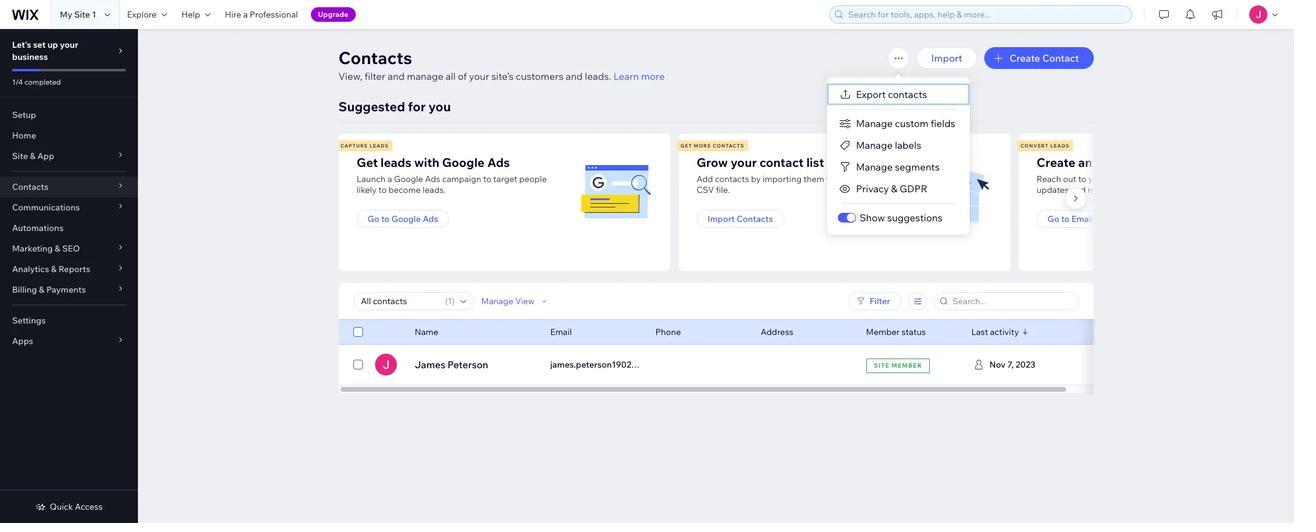 Task type: locate. For each thing, give the bounding box(es) containing it.
leads right convert
[[1051, 143, 1070, 149]]

filter button
[[848, 292, 901, 310]]

a down leads
[[388, 174, 392, 185]]

settings
[[12, 315, 46, 326]]

1 horizontal spatial contacts
[[339, 47, 412, 68]]

list containing get leads with google ads
[[337, 134, 1295, 271]]

ads
[[488, 155, 510, 170], [425, 174, 440, 185], [423, 214, 438, 225]]

member left 'status' at the right bottom
[[866, 327, 900, 338]]

manage for manage labels
[[856, 139, 893, 151]]

0 vertical spatial contacts
[[339, 47, 412, 68]]

contact
[[1043, 52, 1079, 64]]

0 vertical spatial marketing
[[1096, 214, 1136, 225]]

1 horizontal spatial contacts
[[888, 88, 927, 100]]

communications button
[[0, 197, 138, 218]]

1 vertical spatial google
[[394, 174, 423, 185]]

list
[[337, 134, 1295, 271]]

manage up the manage labels
[[856, 117, 893, 130]]

& left "seo"
[[55, 243, 60, 254]]

customers
[[516, 70, 564, 82]]

None checkbox
[[353, 358, 363, 372]]

analytics
[[12, 264, 49, 275]]

0 vertical spatial import
[[932, 52, 963, 64]]

contacts up manage custom fields
[[888, 88, 927, 100]]

0 horizontal spatial go
[[368, 214, 379, 225]]

with right leads
[[414, 155, 440, 170]]

a right or
[[875, 174, 879, 185]]

site
[[74, 9, 90, 20], [12, 151, 28, 162], [874, 362, 890, 369]]

marketing inside popup button
[[12, 243, 53, 254]]

learn more button
[[614, 69, 665, 84]]

& inside site & app dropdown button
[[30, 151, 35, 162]]

create for an
[[1037, 155, 1076, 170]]

None checkbox
[[353, 325, 363, 340]]

and right the 'filter'
[[388, 70, 405, 82]]

0 horizontal spatial marketing
[[12, 243, 53, 254]]

1 horizontal spatial leads.
[[585, 70, 612, 82]]

2 vertical spatial ads
[[423, 214, 438, 225]]

contacts button
[[0, 177, 138, 197]]

manage inside button
[[856, 161, 893, 173]]

gmail
[[840, 174, 863, 185]]

ads down 'get leads with google ads launch a google ads campaign to target people likely to become leads.'
[[423, 214, 438, 225]]

campaign up subscribers
[[1129, 155, 1186, 170]]

your
[[60, 39, 78, 50], [469, 70, 489, 82], [731, 155, 757, 170], [1089, 174, 1106, 185]]

suggestions
[[888, 212, 943, 224]]

newsletters,
[[1175, 174, 1223, 185]]

1 horizontal spatial go
[[1048, 214, 1060, 225]]

to
[[483, 174, 492, 185], [1079, 174, 1087, 185], [379, 185, 387, 195], [381, 214, 390, 225], [1062, 214, 1070, 225]]

help
[[181, 9, 200, 20]]

go to email marketing button
[[1037, 210, 1147, 228]]

0 vertical spatial site
[[74, 9, 90, 20]]

0 horizontal spatial with
[[414, 155, 440, 170]]

1 horizontal spatial marketing
[[1096, 214, 1136, 225]]

0 vertical spatial contacts
[[888, 88, 927, 100]]

go down updates
[[1048, 214, 1060, 225]]

0 vertical spatial leads.
[[585, 70, 612, 82]]

0 horizontal spatial site
[[12, 151, 28, 162]]

1 horizontal spatial a
[[388, 174, 392, 185]]

people
[[519, 174, 547, 185]]

site inside dropdown button
[[12, 151, 28, 162]]

site right my
[[74, 9, 90, 20]]

7,
[[1008, 360, 1014, 370]]

1 horizontal spatial view
[[1010, 359, 1032, 371]]

to down become
[[381, 214, 390, 225]]

manage custom fields button
[[827, 113, 970, 134]]

0 vertical spatial with
[[414, 155, 440, 170]]

1
[[92, 9, 96, 20], [448, 296, 452, 307]]

google inside button
[[392, 214, 421, 225]]

& for marketing
[[55, 243, 60, 254]]

1 vertical spatial email
[[550, 327, 572, 338]]

2 horizontal spatial site
[[874, 362, 890, 369]]

0 horizontal spatial campaign
[[442, 174, 481, 185]]

1 horizontal spatial site
[[74, 9, 90, 20]]

filter
[[870, 296, 891, 307]]

create inside create an email campaign reach out to your subscribers with newsletters, updates and more.
[[1037, 155, 1076, 170]]

0 vertical spatial ads
[[488, 155, 510, 170]]

contacts
[[339, 47, 412, 68], [12, 182, 48, 192], [737, 214, 773, 225]]

analytics & reports button
[[0, 259, 138, 280]]

1 horizontal spatial leads
[[1051, 143, 1070, 149]]

manage for manage custom fields
[[856, 117, 893, 130]]

0 horizontal spatial leads.
[[423, 185, 446, 195]]

import for import contacts
[[708, 214, 735, 225]]

1 vertical spatial with
[[1156, 174, 1173, 185]]

view
[[515, 296, 535, 307], [1010, 359, 1032, 371]]

1 horizontal spatial 1
[[448, 296, 452, 307]]

go down likely
[[368, 214, 379, 225]]

get more contacts
[[681, 143, 745, 149]]

or
[[865, 174, 873, 185]]

importing
[[763, 174, 802, 185]]

site for site & app
[[12, 151, 28, 162]]

0 horizontal spatial contacts
[[715, 174, 749, 185]]

create contact button
[[985, 47, 1094, 69]]

a right hire
[[243, 9, 248, 20]]

create left contact
[[1010, 52, 1041, 64]]

ads up target
[[488, 155, 510, 170]]

1 vertical spatial site
[[12, 151, 28, 162]]

marketing up analytics
[[12, 243, 53, 254]]

import button
[[917, 47, 977, 69]]

suggested for you
[[339, 99, 451, 114]]

your right of
[[469, 70, 489, 82]]

target
[[493, 174, 518, 185]]

manage for manage segments
[[856, 161, 893, 173]]

import
[[932, 52, 963, 64], [708, 214, 735, 225]]

( 1 )
[[445, 296, 455, 307]]

2 horizontal spatial and
[[1071, 185, 1086, 195]]

manage view
[[481, 296, 535, 307]]

your down an
[[1089, 174, 1106, 185]]

let's set up your business
[[12, 39, 78, 62]]

2 vertical spatial contacts
[[737, 214, 773, 225]]

& left app
[[30, 151, 35, 162]]

1 go from the left
[[368, 214, 379, 225]]

contacts inside button
[[888, 88, 927, 100]]

1 horizontal spatial and
[[566, 70, 583, 82]]

and left more. at the top right of the page
[[1071, 185, 1086, 195]]

leads. right become
[[423, 185, 446, 195]]

contacts up the 'filter'
[[339, 47, 412, 68]]

email inside button
[[1072, 214, 1094, 225]]

marketing & seo
[[12, 243, 80, 254]]

leads for get
[[370, 143, 389, 149]]

1 leads from the left
[[370, 143, 389, 149]]

marketing
[[1096, 214, 1136, 225], [12, 243, 53, 254]]

member down 'status' at the right bottom
[[892, 362, 923, 369]]

0 vertical spatial view
[[515, 296, 535, 307]]

your inside contacts view, filter and manage all of your site's customers and leads. learn more
[[469, 70, 489, 82]]

0 horizontal spatial leads
[[370, 143, 389, 149]]

& inside billing & payments popup button
[[39, 284, 44, 295]]

a inside 'get leads with google ads launch a google ads campaign to target people likely to become leads.'
[[388, 174, 392, 185]]

and right 'customers' on the top left of the page
[[566, 70, 583, 82]]

explore
[[127, 9, 157, 20]]

learn
[[614, 70, 639, 82]]

import down the search for tools, apps, help & more... field
[[932, 52, 963, 64]]

marketing down more. at the top right of the page
[[1096, 214, 1136, 225]]

your inside grow your contact list add contacts by importing them via gmail or a csv file.
[[731, 155, 757, 170]]

&
[[30, 151, 35, 162], [892, 183, 898, 195], [55, 243, 60, 254], [51, 264, 57, 275], [39, 284, 44, 295]]

leads for create
[[1051, 143, 1070, 149]]

1 vertical spatial marketing
[[12, 243, 53, 254]]

0 horizontal spatial 1
[[92, 9, 96, 20]]

ads right become
[[425, 174, 440, 185]]

0 vertical spatial email
[[1072, 214, 1094, 225]]

analytics & reports
[[12, 264, 90, 275]]

0 vertical spatial create
[[1010, 52, 1041, 64]]

and inside create an email campaign reach out to your subscribers with newsletters, updates and more.
[[1071, 185, 1086, 195]]

& left reports
[[51, 264, 57, 275]]

manage right the )
[[481, 296, 514, 307]]

go to google ads button
[[357, 210, 449, 228]]

leads up the get
[[370, 143, 389, 149]]

1 horizontal spatial campaign
[[1129, 155, 1186, 170]]

2 horizontal spatial a
[[875, 174, 879, 185]]

1 horizontal spatial import
[[932, 52, 963, 64]]

import inside import 'button'
[[932, 52, 963, 64]]

Search for tools, apps, help & more... field
[[845, 6, 1128, 23]]

1 right unsaved view field
[[448, 296, 452, 307]]

billing
[[12, 284, 37, 295]]

2 vertical spatial site
[[874, 362, 890, 369]]

& for privacy
[[892, 183, 898, 195]]

2 leads from the left
[[1051, 143, 1070, 149]]

1 vertical spatial contacts
[[12, 182, 48, 192]]

contacts inside popup button
[[12, 182, 48, 192]]

manage up or
[[856, 161, 893, 173]]

site down home
[[12, 151, 28, 162]]

0 horizontal spatial contacts
[[12, 182, 48, 192]]

& inside privacy & gdpr button
[[892, 183, 898, 195]]

leads. left 'learn'
[[585, 70, 612, 82]]

menu
[[827, 84, 970, 229]]

campaign inside create an email campaign reach out to your subscribers with newsletters, updates and more.
[[1129, 155, 1186, 170]]

& inside the marketing & seo popup button
[[55, 243, 60, 254]]

import inside import contacts button
[[708, 214, 735, 225]]

app
[[37, 151, 54, 162]]

1 vertical spatial contacts
[[715, 174, 749, 185]]

contacts up communications
[[12, 182, 48, 192]]

1 vertical spatial ads
[[425, 174, 440, 185]]

with right subscribers
[[1156, 174, 1173, 185]]

marketing inside button
[[1096, 214, 1136, 225]]

0 horizontal spatial view
[[515, 296, 535, 307]]

campaign
[[1129, 155, 1186, 170], [442, 174, 481, 185]]

your inside create an email campaign reach out to your subscribers with newsletters, updates and more.
[[1089, 174, 1106, 185]]

0 vertical spatial campaign
[[1129, 155, 1186, 170]]

site down member status
[[874, 362, 890, 369]]

2 go from the left
[[1048, 214, 1060, 225]]

create
[[1010, 52, 1041, 64], [1037, 155, 1076, 170]]

contacts
[[888, 88, 927, 100], [715, 174, 749, 185]]

& left gdpr
[[892, 183, 898, 195]]

contact
[[760, 155, 804, 170]]

& for analytics
[[51, 264, 57, 275]]

1 vertical spatial member
[[892, 362, 923, 369]]

my site 1
[[60, 9, 96, 20]]

2 vertical spatial google
[[392, 214, 421, 225]]

create inside button
[[1010, 52, 1041, 64]]

1 horizontal spatial with
[[1156, 174, 1173, 185]]

& inside the "analytics & reports" dropdown button
[[51, 264, 57, 275]]

campaign left target
[[442, 174, 481, 185]]

to left target
[[483, 174, 492, 185]]

1 vertical spatial import
[[708, 214, 735, 225]]

seo
[[62, 243, 80, 254]]

peterson
[[448, 359, 488, 371]]

1 vertical spatial leads.
[[423, 185, 446, 195]]

subscribers
[[1108, 174, 1154, 185]]

manage
[[856, 117, 893, 130], [856, 139, 893, 151], [856, 161, 893, 173], [481, 296, 514, 307]]

contacts left by
[[715, 174, 749, 185]]

member status
[[866, 327, 926, 338]]

1 vertical spatial campaign
[[442, 174, 481, 185]]

view,
[[339, 70, 363, 82]]

show suggestions
[[860, 212, 943, 224]]

import down file.
[[708, 214, 735, 225]]

1 vertical spatial create
[[1037, 155, 1076, 170]]

0 horizontal spatial email
[[550, 327, 572, 338]]

settings link
[[0, 310, 138, 331]]

2 horizontal spatial contacts
[[737, 214, 773, 225]]

0 vertical spatial 1
[[92, 9, 96, 20]]

member
[[866, 327, 900, 338], [892, 362, 923, 369]]

file.
[[716, 185, 730, 195]]

site for site member
[[874, 362, 890, 369]]

all
[[446, 70, 456, 82]]

to right out
[[1079, 174, 1087, 185]]

your right the up
[[60, 39, 78, 50]]

& right billing
[[39, 284, 44, 295]]

1 vertical spatial 1
[[448, 296, 452, 307]]

nov 7, 2023
[[990, 360, 1036, 370]]

0 horizontal spatial import
[[708, 214, 735, 225]]

your up by
[[731, 155, 757, 170]]

import contacts
[[708, 214, 773, 225]]

Unsaved view field
[[357, 293, 442, 310]]

leads
[[370, 143, 389, 149], [1051, 143, 1070, 149]]

with inside 'get leads with google ads launch a google ads campaign to target people likely to become leads.'
[[414, 155, 440, 170]]

1 horizontal spatial email
[[1072, 214, 1094, 225]]

gdpr
[[900, 183, 928, 195]]

sidebar element
[[0, 29, 138, 524]]

1 right my
[[92, 9, 96, 20]]

1 vertical spatial view
[[1010, 359, 1032, 371]]

convert leads
[[1021, 143, 1070, 149]]

contacts down by
[[737, 214, 773, 225]]

privacy & gdpr
[[856, 183, 928, 195]]

site's
[[492, 70, 514, 82]]

contacts inside contacts view, filter and manage all of your site's customers and leads. learn more
[[339, 47, 412, 68]]

& for billing
[[39, 284, 44, 295]]

0 vertical spatial google
[[442, 155, 485, 170]]

phone
[[656, 327, 681, 338]]

csv
[[697, 185, 714, 195]]

manage up manage segments
[[856, 139, 893, 151]]

home link
[[0, 125, 138, 146]]

create up reach
[[1037, 155, 1076, 170]]

a inside grow your contact list add contacts by importing them via gmail or a csv file.
[[875, 174, 879, 185]]



Task type: describe. For each thing, give the bounding box(es) containing it.
manage for manage view
[[481, 296, 514, 307]]

completed
[[24, 77, 61, 87]]

more.
[[1088, 185, 1111, 195]]

contacts
[[713, 143, 745, 149]]

contacts view, filter and manage all of your site's customers and leads. learn more
[[339, 47, 665, 82]]

custom
[[895, 117, 929, 130]]

suggested
[[339, 99, 405, 114]]

help button
[[174, 0, 218, 29]]

leads. inside 'get leads with google ads launch a google ads campaign to target people likely to become leads.'
[[423, 185, 446, 195]]

export contacts button
[[827, 84, 970, 105]]

fields
[[931, 117, 956, 130]]

contacts for contacts
[[12, 182, 48, 192]]

menu containing export contacts
[[827, 84, 970, 229]]

automations link
[[0, 218, 138, 238]]

to right likely
[[379, 185, 387, 195]]

campaign inside 'get leads with google ads launch a google ads campaign to target people likely to become leads.'
[[442, 174, 481, 185]]

james peterson image
[[375, 354, 397, 376]]

site member
[[874, 362, 923, 369]]

manage custom fields
[[856, 117, 956, 130]]

leads. inside contacts view, filter and manage all of your site's customers and leads. learn more
[[585, 70, 612, 82]]

show
[[860, 212, 885, 224]]

1/4 completed
[[12, 77, 61, 87]]

to inside create an email campaign reach out to your subscribers with newsletters, updates and more.
[[1079, 174, 1087, 185]]

to down updates
[[1062, 214, 1070, 225]]

list
[[807, 155, 824, 170]]

your inside let's set up your business
[[60, 39, 78, 50]]

payments
[[46, 284, 86, 295]]

them
[[804, 174, 825, 185]]

go for create
[[1048, 214, 1060, 225]]

view link
[[995, 354, 1047, 376]]

export contacts
[[856, 88, 927, 100]]

create an email campaign reach out to your subscribers with newsletters, updates and more.
[[1037, 155, 1223, 195]]

activity
[[990, 327, 1019, 338]]

you
[[429, 99, 451, 114]]

setup link
[[0, 105, 138, 125]]

up
[[48, 39, 58, 50]]

reports
[[59, 264, 90, 275]]

get leads with google ads launch a google ads campaign to target people likely to become leads.
[[357, 155, 547, 195]]

email
[[1095, 155, 1127, 170]]

apps
[[12, 336, 33, 347]]

let's
[[12, 39, 31, 50]]

last
[[972, 327, 989, 338]]

)
[[452, 296, 455, 307]]

billing & payments
[[12, 284, 86, 295]]

site & app button
[[0, 146, 138, 166]]

hire a professional
[[225, 9, 298, 20]]

create for contact
[[1010, 52, 1041, 64]]

capture
[[341, 143, 368, 149]]

professional
[[250, 9, 298, 20]]

launch
[[357, 174, 386, 185]]

0 vertical spatial member
[[866, 327, 900, 338]]

billing & payments button
[[0, 280, 138, 300]]

export
[[856, 88, 886, 100]]

by
[[751, 174, 761, 185]]

contacts inside grow your contact list add contacts by importing them via gmail or a csv file.
[[715, 174, 749, 185]]

manage segments button
[[827, 156, 970, 178]]

updates
[[1037, 185, 1069, 195]]

business
[[12, 51, 48, 62]]

quick access button
[[35, 502, 103, 513]]

site & app
[[12, 151, 54, 162]]

go to google ads
[[368, 214, 438, 225]]

likely
[[357, 185, 377, 195]]

automations
[[12, 223, 64, 234]]

0 horizontal spatial and
[[388, 70, 405, 82]]

nov
[[990, 360, 1006, 370]]

manage labels button
[[827, 134, 970, 156]]

segments
[[895, 161, 940, 173]]

last activity
[[972, 327, 1019, 338]]

status
[[902, 327, 926, 338]]

get
[[357, 155, 378, 170]]

upgrade button
[[311, 7, 356, 22]]

& for site
[[30, 151, 35, 162]]

reach
[[1037, 174, 1062, 185]]

(
[[445, 296, 448, 307]]

upgrade
[[318, 10, 348, 19]]

more
[[694, 143, 711, 149]]

labels
[[895, 139, 922, 151]]

name
[[415, 327, 438, 338]]

quick access
[[50, 502, 103, 513]]

james
[[415, 359, 446, 371]]

contacts inside button
[[737, 214, 773, 225]]

contacts for contacts view, filter and manage all of your site's customers and leads. learn more
[[339, 47, 412, 68]]

for
[[408, 99, 426, 114]]

my
[[60, 9, 72, 20]]

leads
[[381, 155, 412, 170]]

go to email marketing
[[1048, 214, 1136, 225]]

home
[[12, 130, 36, 141]]

via
[[826, 174, 838, 185]]

ads inside go to google ads button
[[423, 214, 438, 225]]

1/4
[[12, 77, 23, 87]]

go for get
[[368, 214, 379, 225]]

with inside create an email campaign reach out to your subscribers with newsletters, updates and more.
[[1156, 174, 1173, 185]]

an
[[1079, 155, 1093, 170]]

import for import
[[932, 52, 963, 64]]

out
[[1064, 174, 1077, 185]]

Search... field
[[949, 293, 1075, 310]]

0 horizontal spatial a
[[243, 9, 248, 20]]

become
[[389, 185, 421, 195]]

setup
[[12, 110, 36, 120]]

quick
[[50, 502, 73, 513]]

add
[[697, 174, 713, 185]]



Task type: vqa. For each thing, say whether or not it's contained in the screenshot.
the top contacts
yes



